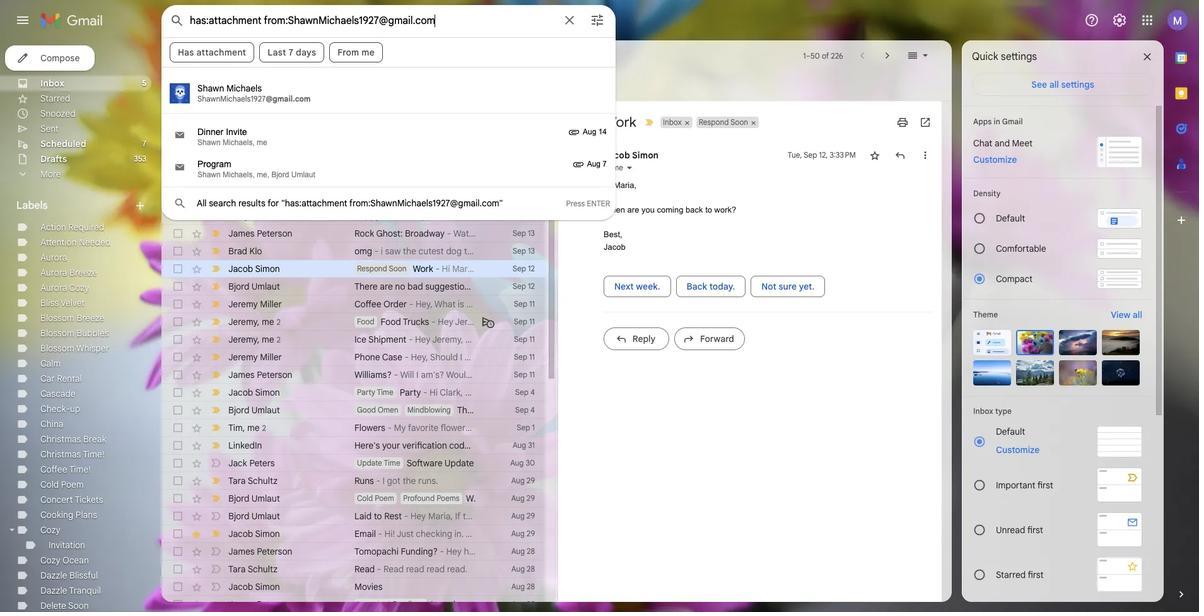 Task type: vqa. For each thing, say whether or not it's contained in the screenshot.
BLISS TRANQUIL
no



Task type: describe. For each thing, give the bounding box(es) containing it.
from
[[338, 47, 359, 58]]

scheduled link
[[40, 138, 86, 150]]

peters
[[249, 457, 275, 469]]

6 bjord umlaut from the top
[[228, 510, 280, 522]]

to right book
[[487, 599, 495, 610]]

- left will
[[394, 369, 398, 380]]

1 important mainly because you often read messages with this label. switch from the top
[[209, 103, 222, 116]]

archive image
[[209, 49, 222, 62]]

- down 'tomopachi'
[[377, 563, 381, 575]]

snooze image
[[331, 49, 343, 62]]

runs - i got the runs.
[[355, 475, 438, 486]]

23 row from the top
[[162, 543, 545, 560]]

11 for coffee order -
[[529, 299, 535, 309]]

bunny
[[378, 104, 406, 115]]

movies
[[355, 581, 383, 592]]

car rental link
[[40, 373, 82, 384]]

3:33 pm
[[830, 150, 856, 160]]

1 bjord umlaut row from the top
[[162, 119, 545, 136]]

china
[[40, 418, 63, 430]]

cold inside work main content
[[357, 493, 373, 503]]

delete image
[[265, 49, 278, 62]]

- down trucks
[[409, 334, 413, 345]]

25 row from the top
[[162, 578, 545, 596]]

10 row from the top
[[162, 313, 545, 331]]

toggle split pane mode image
[[907, 49, 919, 62]]

williams? - will i am's? would i be's?
[[355, 369, 499, 380]]

12 for bjord umlaut
[[528, 281, 535, 291]]

rest
[[384, 510, 402, 522]]

i right will
[[416, 369, 419, 380]]

sep 4 for the omen
[[515, 405, 535, 415]]

3 bjord umlaut from the top
[[228, 281, 280, 292]]

sep inside cell
[[804, 150, 817, 160]]

promotions image
[[331, 80, 344, 92]]

tim for ,
[[228, 104, 243, 115]]

once
[[542, 493, 562, 504]]

blossom for blossom bubbles
[[40, 327, 74, 339]]

tara schultz for read
[[228, 563, 278, 575]]

blossom for blossom whisper
[[40, 343, 74, 354]]

blossom breeze link
[[40, 312, 104, 324]]

christmas for christmas time!
[[40, 449, 81, 460]]

peterson for williams?
[[257, 369, 292, 380]]

advanced search options image
[[585, 8, 610, 33]]

leftfielder
[[252, 210, 293, 221]]

row containing jerry leftfielder
[[162, 207, 545, 225]]

blossom bubbles link
[[40, 327, 109, 339]]

- down checking
[[440, 546, 444, 557]]

attention
[[40, 237, 77, 248]]

the
[[457, 404, 472, 416]]

miller for coffee
[[260, 298, 282, 310]]

check-
[[40, 403, 70, 415]]

bjord inside list box
[[272, 170, 289, 179]]

20 row from the top
[[162, 490, 586, 507]]

- right bunny
[[408, 104, 412, 115]]

case
[[382, 351, 402, 363]]

google
[[228, 175, 259, 186]]

aug 14
[[583, 127, 607, 136]]

best, jacob
[[604, 230, 626, 251]]

back today.
[[687, 281, 735, 292]]

"has:attachment
[[281, 197, 347, 209]]

31
[[528, 440, 535, 450]]

12 row from the top
[[162, 348, 545, 366]]

search refinement toolbar list box
[[162, 37, 615, 67]]

inbox type element
[[974, 406, 1143, 416]]

first for unread first
[[1028, 524, 1044, 535]]

cooking plans link
[[40, 509, 97, 521]]

2 aug 29 from the top
[[511, 493, 535, 503]]

there
[[355, 281, 378, 292]]

day
[[504, 245, 518, 257]]

jacob simon for sep 4
[[228, 387, 280, 398]]

enter
[[587, 199, 610, 208]]

5 james from the top
[[228, 599, 255, 610]]

2 for ice shipment -
[[277, 335, 281, 344]]

sep 4 for party
[[515, 387, 535, 397]]

happy
[[355, 210, 380, 221]]

when are you coming back to work?
[[604, 205, 737, 215]]

28 for important readings i need a book to read now!
[[527, 599, 535, 609]]

broadway
[[405, 228, 445, 239]]

important for important first
[[996, 479, 1036, 491]]

omg - i saw the cutest dog the other day
[[355, 245, 518, 257]]

0 vertical spatial settings
[[1001, 50, 1037, 63]]

default for important first
[[996, 426, 1025, 437]]

7 inside labels navigation
[[142, 139, 146, 148]]

promotions tab
[[331, 80, 344, 92]]

soon for respond soon work -
[[389, 264, 407, 273]]

blossom breeze
[[40, 312, 104, 324]]

needed
[[79, 237, 111, 248]]

cozy for 'cozy' link at the bottom left of the page
[[40, 524, 60, 536]]

24 row from the top
[[162, 560, 545, 578]]

- up dog
[[447, 228, 451, 239]]

353
[[134, 154, 146, 163]]

2 bjord umlaut from the top
[[228, 139, 280, 151]]

14 row from the top
[[162, 384, 545, 401]]

aurora for aurora cozy
[[40, 282, 67, 293]]

5
[[142, 78, 146, 88]]

drafts
[[40, 153, 67, 165]]

3 jeremy from the top
[[228, 333, 257, 345]]

breeze for aurora breeze
[[69, 267, 97, 278]]

jeremy miller for coffee order -
[[228, 298, 282, 310]]

snoozed
[[40, 108, 76, 119]]

all search results for "has:attachment from:shawnmichaels1927@gmail.com"
[[197, 197, 503, 209]]

first for important first
[[1038, 479, 1054, 491]]

13 for omg - i saw the cutest dog the other day
[[528, 246, 535, 256]]

2 important mainly because you often read messages with this label. switch from the top
[[209, 156, 222, 169]]

simon for sep 4
[[255, 387, 280, 398]]

row containing brad klo
[[162, 242, 545, 260]]

i left be's?
[[473, 369, 476, 380]]

4 for the omen
[[531, 405, 535, 415]]

got
[[387, 475, 401, 486]]

dazzle blissful link
[[40, 570, 98, 581]]

order
[[384, 298, 407, 310]]

china link
[[40, 418, 63, 430]]

soon for delete soon
[[68, 600, 89, 611]]

christmas break
[[40, 433, 106, 445]]

0 vertical spatial work
[[604, 114, 637, 131]]

- right hour
[[404, 210, 409, 221]]

i
[[381, 245, 383, 257]]

bliss
[[40, 297, 59, 309]]

0 vertical spatial and
[[995, 138, 1010, 149]]

1 horizontal spatial food
[[381, 316, 401, 327]]

cascade link
[[40, 388, 76, 399]]

display density element
[[974, 189, 1143, 198]]

sep 26
[[511, 211, 535, 220]]

respond for respond soon
[[699, 117, 729, 127]]

email - hi! just checking in. jacob
[[355, 528, 490, 539]]

settings inside button
[[1062, 79, 1095, 90]]

james for williams?
[[228, 369, 255, 380]]

the right dog
[[464, 245, 477, 257]]

brad
[[228, 245, 247, 257]]

omen for good omen
[[378, 405, 399, 415]]

- up your
[[388, 422, 392, 433]]

last 7 days
[[268, 47, 316, 58]]

no
[[395, 281, 405, 292]]

chat
[[974, 138, 993, 149]]

pets
[[357, 105, 372, 114]]

shawn for shawn michaels, me, bjord umlaut
[[197, 170, 221, 179]]

- left hi!
[[378, 528, 382, 539]]

schultz for runs
[[248, 475, 278, 486]]

shawn michaels, me
[[197, 138, 267, 147]]

cozy for cozy ocean
[[40, 555, 60, 566]]

default for comfortable
[[996, 213, 1025, 224]]

labels navigation
[[0, 40, 162, 612]]

coffee order -
[[355, 298, 416, 310]]

jack
[[228, 457, 247, 469]]

jerry leftfielder
[[228, 210, 293, 221]]

coffee time!
[[40, 464, 91, 475]]

attention needed
[[40, 237, 111, 248]]

main menu image
[[15, 13, 30, 28]]

tim for 2
[[228, 422, 243, 433]]

fwd: friday dinner.eml image
[[568, 125, 581, 135]]

4 peterson from the top
[[257, 599, 292, 610]]

peterson for tomopachi funding?
[[257, 546, 292, 557]]

i left need on the left bottom of the page
[[431, 599, 433, 610]]

- right the case
[[405, 351, 409, 363]]

james peterson for tomopachi funding?
[[228, 546, 292, 557]]

compose
[[40, 52, 80, 64]]

results
[[238, 197, 266, 209]]

writer.
[[550, 157, 575, 168]]

williams?
[[355, 369, 392, 380]]

row containing linkedin
[[162, 437, 545, 454]]

schultz for read
[[248, 563, 278, 575]]

sep 11 for williams? - will i am's? would i be's?
[[514, 370, 535, 379]]

4 bjord umlaut from the top
[[228, 404, 280, 416]]

clear search image
[[557, 8, 582, 33]]

0 horizontal spatial work
[[413, 263, 433, 274]]

time for party
[[377, 387, 394, 397]]

11 for williams? - will i am's? would i be's?
[[529, 370, 535, 379]]

2 29 from the top
[[527, 493, 535, 503]]

poems
[[437, 493, 460, 503]]

starred for starred link
[[40, 93, 70, 104]]

best,
[[604, 230, 623, 239]]

- down 230409
[[476, 457, 480, 469]]

important according to google magic. switch for bjord umlaut
[[209, 139, 222, 151]]

sep 12 for bjord umlaut
[[513, 281, 535, 291]]

next
[[615, 281, 634, 292]]

cooking
[[40, 509, 73, 521]]

older image
[[881, 49, 894, 62]]

0 horizontal spatial read
[[406, 563, 424, 575]]

labels heading
[[16, 199, 134, 212]]

from me
[[338, 47, 375, 58]]

type
[[996, 406, 1012, 416]]

jacob simon for sep 12
[[228, 263, 280, 274]]

good
[[357, 405, 376, 415]]

0 vertical spatial 1
[[803, 51, 806, 60]]

back
[[687, 281, 707, 292]]

Not starred checkbox
[[869, 149, 881, 162]]

here's your verification code 230409 link
[[355, 439, 503, 452]]

none search field containing has attachment
[[162, 5, 616, 220]]

the omen
[[457, 404, 499, 416]]

aug 29 for laid to rest -
[[511, 511, 535, 521]]

2 for flowers -
[[262, 423, 266, 433]]

bliss velvet
[[40, 297, 85, 309]]

1 horizontal spatial update
[[445, 457, 474, 469]]

13 row from the top
[[162, 366, 545, 384]]

2 horizontal spatial read
[[498, 599, 516, 610]]

tara schultz for runs
[[228, 475, 278, 486]]

poem inside work main content
[[375, 493, 394, 503]]

to up the hi at the top right of the page
[[604, 163, 611, 172]]

- right rest
[[404, 510, 408, 522]]

the for cutest
[[403, 245, 416, 257]]

simon for sep 12
[[255, 263, 280, 274]]

- right the "order"
[[409, 298, 413, 310]]

i left got
[[383, 475, 385, 486]]

4 jeremy from the top
[[228, 351, 258, 363]]

row containing james
[[162, 154, 575, 172]]

2 bjord umlaut row from the top
[[162, 136, 545, 154]]

shipment
[[369, 334, 407, 345]]

- down omg - i saw the cutest dog the other day
[[436, 263, 440, 274]]

runs.
[[418, 475, 438, 486]]

time! for coffee time!
[[69, 464, 91, 475]]

program
[[197, 159, 231, 169]]

50
[[811, 51, 820, 60]]

add to tasks image
[[358, 49, 371, 62]]

cozy link
[[40, 524, 60, 536]]

inbox for inbox button
[[663, 117, 682, 127]]

update time software update -
[[357, 457, 483, 469]]

tara for runs - i got the runs.
[[228, 475, 246, 486]]

are for there
[[380, 281, 393, 292]]

sep 11 for ice shipment -
[[514, 334, 535, 344]]

inbox button
[[661, 117, 683, 128]]

1 horizontal spatial party
[[400, 387, 421, 398]]

2 sep 11 from the top
[[514, 317, 535, 326]]

2 read from the left
[[384, 563, 404, 575]]

work main content
[[162, 40, 952, 612]]

1 50 of 226
[[803, 51, 844, 60]]

sep 13 for rock ghost: broadway -
[[513, 228, 535, 238]]

compact
[[996, 273, 1033, 285]]

row containing jack peters
[[162, 454, 545, 472]]

cold poem link
[[40, 479, 84, 490]]

tim , me , bjord 3
[[228, 104, 294, 115]]

1 read from the left
[[355, 563, 375, 575]]

dazzle for dazzle tranquil
[[40, 585, 67, 596]]

elroy schwartz: american comedy and television writer.
[[355, 157, 575, 168]]

important for important readings i need a book to read now!
[[357, 599, 391, 609]]

22 row from the top
[[162, 525, 545, 543]]



Task type: locate. For each thing, give the bounding box(es) containing it.
2 horizontal spatial 7
[[603, 160, 607, 168]]

aug 29 for runs - i got the runs.
[[511, 476, 535, 485]]

0 horizontal spatial cold
[[40, 479, 59, 490]]

7 up the hi at the top right of the page
[[603, 160, 607, 168]]

7 inside search refinement toolbar list box
[[289, 47, 294, 58]]

1 vertical spatial dazzle
[[40, 585, 67, 596]]

7 inside list box
[[603, 160, 607, 168]]

1 vertical spatial inbox
[[663, 117, 682, 127]]

0 vertical spatial default
[[996, 213, 1025, 224]]

poem up concert tickets link at left bottom
[[61, 479, 84, 490]]

report spam image
[[237, 49, 250, 62]]

0 horizontal spatial settings
[[1001, 50, 1037, 63]]

2
[[272, 193, 276, 203], [277, 317, 281, 327], [277, 335, 281, 344], [262, 423, 266, 433]]

1 vertical spatial are
[[380, 281, 393, 292]]

1 sep 13 from the top
[[513, 228, 535, 238]]

0 horizontal spatial poem
[[61, 479, 84, 490]]

1 sep 4 from the top
[[515, 387, 535, 397]]

- up hour
[[389, 192, 393, 204]]

1 tara from the top
[[228, 475, 246, 486]]

3 shawn from the top
[[197, 170, 221, 179]]

dinner
[[197, 127, 224, 137]]

read - read read read read.
[[355, 563, 468, 575]]

coffee for coffee order -
[[355, 298, 381, 310]]

2 sep 13 from the top
[[513, 246, 535, 256]]

soon inside labels navigation
[[68, 600, 89, 611]]

0 vertical spatial time
[[377, 387, 394, 397]]

5 11 from the top
[[529, 370, 535, 379]]

important inside important readings i need a book to read now!
[[357, 599, 391, 609]]

flowers -
[[355, 422, 394, 433]]

1 vertical spatial respond
[[357, 264, 387, 273]]

aug 29
[[511, 476, 535, 485], [511, 493, 535, 503], [511, 511, 535, 521], [511, 529, 535, 538]]

0 vertical spatial michaels,
[[223, 138, 255, 147]]

1 vertical spatial jeremy miller
[[228, 351, 282, 363]]

1 horizontal spatial inbox
[[663, 117, 682, 127]]

12 for jacob simon
[[528, 264, 535, 273]]

1 vertical spatial starred
[[996, 569, 1026, 580]]

shawn michaels, me, bjord umlaut element
[[197, 170, 566, 179]]

- right runs
[[376, 475, 380, 486]]

1 jeremy from the top
[[228, 298, 258, 310]]

peterson for rock ghost: broadway
[[257, 228, 292, 239]]

to me
[[604, 163, 623, 172]]

0 vertical spatial christmas
[[40, 433, 81, 445]]

row down phone
[[162, 366, 545, 384]]

2 tim from the top
[[228, 422, 243, 433]]

3 aug 29 from the top
[[511, 511, 535, 521]]

workbook.py image
[[572, 157, 585, 168]]

2 james peterson from the top
[[228, 369, 292, 380]]

1 horizontal spatial cold poem
[[357, 493, 394, 503]]

james
[[228, 157, 255, 168], [228, 228, 255, 239], [228, 369, 255, 380], [228, 546, 255, 557], [228, 599, 255, 610]]

jacob simon
[[604, 150, 659, 161], [228, 263, 280, 274], [228, 387, 280, 398], [228, 528, 280, 539], [228, 581, 280, 592]]

1 vertical spatial aurora
[[40, 267, 67, 278]]

breeze up bubbles
[[77, 312, 104, 324]]

3 29 from the top
[[527, 511, 535, 521]]

the right saw
[[403, 245, 416, 257]]

aug 28 for read - read read read read.
[[511, 564, 535, 574]]

see all settings button
[[972, 73, 1154, 96]]

2 jeremy from the top
[[228, 316, 257, 327]]

cold inside labels navigation
[[40, 479, 59, 490]]

important mainly because you often read messages with this label. switch up 'important mainly because it was sent directly to you.' "switch"
[[209, 103, 222, 116]]

1 vertical spatial work
[[413, 263, 433, 274]]

blossom for blossom breeze
[[40, 312, 74, 324]]

aurora for aurora link
[[40, 252, 67, 263]]

party up good
[[357, 387, 375, 397]]

more button
[[0, 167, 151, 182]]

26 row from the top
[[162, 596, 545, 612]]

sent
[[40, 123, 59, 134]]

5 row from the top
[[162, 225, 545, 242]]

11 for ice shipment -
[[529, 334, 535, 344]]

row up makeup
[[162, 154, 575, 172]]

tim , me 2
[[228, 422, 266, 433]]

0 vertical spatial cold
[[40, 479, 59, 490]]

tara for read - read read read read.
[[228, 563, 246, 575]]

first for starred first
[[1028, 569, 1044, 580]]

row up rock
[[162, 207, 545, 225]]

update down here's
[[357, 458, 382, 468]]

row up coffee order -
[[162, 278, 545, 295]]

update inside the update time software update -
[[357, 458, 382, 468]]

1 vertical spatial first
[[1028, 524, 1044, 535]]

row up laid to rest -
[[162, 490, 586, 507]]

cold up concert
[[40, 479, 59, 490]]

3 28 from the top
[[527, 582, 535, 591]]

2 11 from the top
[[529, 317, 535, 326]]

important according to google magic. switch down program
[[209, 174, 222, 187]]

2 miller from the top
[[260, 351, 282, 363]]

2 for makeup -
[[272, 193, 276, 203]]

cold down runs
[[357, 493, 373, 503]]

breeze up aurora cozy
[[69, 267, 97, 278]]

17 row from the top
[[162, 437, 545, 454]]

soon for respond soon
[[731, 117, 748, 127]]

row up happy
[[162, 189, 545, 207]]

row up runs
[[162, 454, 545, 472]]

row up good
[[162, 384, 545, 401]]

soon inside button
[[731, 117, 748, 127]]

1 sep 11 from the top
[[514, 299, 535, 309]]

row down there on the top of page
[[162, 295, 545, 313]]

jeremy , me 2 for food trucks
[[228, 316, 281, 327]]

3 row from the top
[[162, 189, 545, 207]]

cold poem inside labels navigation
[[40, 479, 84, 490]]

1 important according to google magic. switch from the top
[[209, 139, 222, 151]]

0 horizontal spatial are
[[380, 281, 393, 292]]

1 horizontal spatial starred
[[996, 569, 1026, 580]]

primary tab
[[162, 71, 320, 101]]

2 schultz from the top
[[248, 563, 278, 575]]

respond right inbox button
[[699, 117, 729, 127]]

compose button
[[5, 45, 95, 71]]

tara
[[228, 475, 246, 486], [228, 563, 246, 575]]

Search mail text field
[[190, 15, 555, 27]]

respond up there on the top of page
[[357, 264, 387, 273]]

- down williams? - will i am's? would i be's?
[[423, 387, 427, 398]]

party down will
[[400, 387, 421, 398]]

0 vertical spatial sep 12
[[513, 264, 535, 273]]

0 vertical spatial aurora
[[40, 252, 67, 263]]

0 vertical spatial cozy
[[69, 282, 89, 293]]

labels
[[16, 199, 48, 212]]

are for when
[[628, 205, 639, 215]]

7 right last
[[289, 47, 294, 58]]

elroy schwartz: american comedy and television writer. cell
[[355, 157, 575, 168]]

row up email
[[162, 507, 545, 525]]

simon for aug 29
[[255, 528, 280, 539]]

1 vertical spatial sep 4
[[515, 405, 535, 415]]

1 peterson from the top
[[257, 228, 292, 239]]

christmas down china
[[40, 433, 81, 445]]

check-up
[[40, 403, 80, 415]]

1 vertical spatial christmas
[[40, 449, 81, 460]]

blossom up calm link
[[40, 343, 74, 354]]

row down the flowers
[[162, 437, 545, 454]]

0 horizontal spatial party
[[357, 387, 375, 397]]

2 james from the top
[[228, 228, 255, 239]]

12
[[528, 264, 535, 273], [528, 281, 535, 291]]

3 sep 11 from the top
[[514, 334, 535, 344]]

cozy down the cooking
[[40, 524, 60, 536]]

1 james from the top
[[228, 157, 255, 168]]

2 vertical spatial soon
[[68, 600, 89, 611]]

party inside party time party -
[[357, 387, 375, 397]]

omen right the
[[474, 404, 499, 416]]

bad
[[408, 281, 423, 292]]

1 28 from the top
[[527, 546, 535, 556]]

maria,
[[614, 180, 637, 190]]

1 shawn from the top
[[197, 83, 224, 94]]

aug 28 for tomopachi funding? -
[[511, 546, 535, 556]]

7 for aug
[[603, 160, 607, 168]]

0 vertical spatial important
[[996, 479, 1036, 491]]

29 for runs - i got the runs.
[[527, 476, 535, 485]]

starred up snoozed
[[40, 93, 70, 104]]

1 vertical spatial shawn
[[197, 138, 221, 147]]

jeremy , me 2 for -
[[228, 333, 281, 345]]

7 up 353
[[142, 139, 146, 148]]

now!
[[518, 599, 537, 610]]

13 down 26
[[528, 228, 535, 238]]

read up movies link
[[406, 563, 424, 575]]

0 vertical spatial sep 13
[[513, 228, 535, 238]]

has scheduled message image
[[482, 315, 495, 328]]

21 row from the top
[[162, 507, 545, 525]]

1 bjord umlaut from the top
[[228, 122, 284, 133]]

coffee for coffee time!
[[40, 464, 67, 475]]

shawn for shawn michaels, me
[[197, 138, 221, 147]]

suggestions...
[[425, 281, 481, 292]]

0 horizontal spatial 1
[[532, 423, 535, 432]]

row down promotions icon
[[162, 101, 545, 119]]

inbox for inbox link
[[40, 78, 64, 89]]

29 for laid to rest -
[[527, 511, 535, 521]]

1 tara schultz from the top
[[228, 475, 278, 486]]

cozy down invitation
[[40, 555, 60, 566]]

3 peterson from the top
[[257, 546, 292, 557]]

christmas break link
[[40, 433, 106, 445]]

time for software
[[384, 458, 400, 468]]

soon inside respond soon work -
[[389, 264, 407, 273]]

1 vertical spatial miller
[[260, 351, 282, 363]]

umlaut inside list box
[[291, 170, 315, 179]]

read left read.
[[427, 563, 445, 575]]

michaels, for program
[[223, 170, 255, 179]]

omen down party time party -
[[378, 405, 399, 415]]

peterson
[[257, 228, 292, 239], [257, 369, 292, 380], [257, 546, 292, 557], [257, 599, 292, 610]]

1 christmas from the top
[[40, 433, 81, 445]]

blossom whisper
[[40, 343, 109, 354]]

4 28 from the top
[[527, 599, 535, 609]]

soon
[[731, 117, 748, 127], [389, 264, 407, 273], [68, 600, 89, 611]]

when
[[604, 205, 625, 215]]

runs
[[355, 475, 374, 486]]

read
[[406, 563, 424, 575], [427, 563, 445, 575], [498, 599, 516, 610]]

inbox
[[40, 78, 64, 89], [663, 117, 682, 127], [974, 406, 994, 416]]

2 shawn from the top
[[197, 138, 221, 147]]

2 sep 12 from the top
[[513, 281, 535, 291]]

shawn down program
[[197, 170, 221, 179]]

show details image
[[626, 164, 633, 172]]

cold poem inside work main content
[[357, 493, 394, 503]]

work
[[604, 114, 637, 131], [413, 263, 433, 274]]

list box containing shawn michaels
[[162, 72, 615, 210]]

cold poem up laid to rest -
[[357, 493, 394, 503]]

None checkbox
[[172, 245, 184, 257], [172, 315, 184, 328], [172, 333, 184, 346], [172, 404, 184, 416], [172, 421, 184, 434], [172, 439, 184, 452], [172, 474, 184, 487], [172, 510, 184, 522], [172, 545, 184, 558], [172, 563, 184, 575], [172, 245, 184, 257], [172, 315, 184, 328], [172, 333, 184, 346], [172, 404, 184, 416], [172, 421, 184, 434], [172, 439, 184, 452], [172, 474, 184, 487], [172, 510, 184, 522], [172, 545, 184, 558], [172, 563, 184, 575]]

delete soon link
[[40, 600, 89, 611]]

hi!
[[385, 528, 395, 539]]

the for runs.
[[403, 475, 416, 486]]

row down 'tomopachi'
[[162, 578, 545, 596]]

1 jeremy miller from the top
[[228, 298, 282, 310]]

2 vertical spatial blossom
[[40, 343, 74, 354]]

jacob simon for aug 29
[[228, 528, 280, 539]]

a
[[458, 599, 463, 610]]

7 row from the top
[[162, 260, 545, 278]]

1 jeremy , me 2 from the top
[[228, 316, 281, 327]]

1 miller from the top
[[260, 298, 282, 310]]

11 row from the top
[[162, 331, 545, 348]]

13
[[528, 228, 535, 238], [528, 246, 535, 256]]

row up the flowers
[[162, 401, 545, 419]]

christmas
[[40, 433, 81, 445], [40, 449, 81, 460]]

tab list
[[1164, 40, 1199, 567]]

forward
[[700, 333, 734, 345]]

invitation link
[[49, 539, 85, 551]]

1 4 from the top
[[531, 387, 535, 397]]

james peterson
[[228, 228, 292, 239], [228, 369, 292, 380], [228, 546, 292, 557], [228, 599, 292, 610]]

book
[[465, 599, 485, 610]]

9 row from the top
[[162, 295, 545, 313]]

comfortable
[[996, 243, 1047, 254]]

@gmail.com
[[266, 94, 311, 103]]

shawn
[[197, 83, 224, 94], [197, 138, 221, 147], [197, 170, 221, 179]]

important according to google magic. switch down dinner on the left
[[209, 139, 222, 151]]

1 horizontal spatial read
[[427, 563, 445, 575]]

cozy ocean
[[40, 555, 89, 566]]

quick settings element
[[972, 50, 1037, 73]]

row down omg
[[162, 260, 545, 278]]

3 blossom from the top
[[40, 343, 74, 354]]

schwartz:
[[376, 157, 416, 168]]

3 james peterson from the top
[[228, 546, 292, 557]]

apps
[[974, 117, 992, 126]]

christmas for christmas break
[[40, 433, 81, 445]]

tranquil
[[69, 585, 101, 596]]

3 aurora from the top
[[40, 282, 67, 293]]

readings
[[393, 599, 424, 609]]

0 horizontal spatial update
[[357, 458, 382, 468]]

15 row from the top
[[162, 401, 545, 419]]

christmas time!
[[40, 449, 104, 460]]

1 vertical spatial breeze
[[77, 312, 104, 324]]

2 dazzle from the top
[[40, 585, 67, 596]]

0 vertical spatial dazzle
[[40, 570, 67, 581]]

ghost:
[[376, 228, 403, 239]]

1 horizontal spatial poem
[[375, 493, 394, 503]]

29 for email - hi! just checking in. jacob
[[527, 529, 535, 538]]

first down unread first on the right
[[1028, 569, 1044, 580]]

scheduled
[[40, 138, 86, 150]]

row up ice
[[162, 313, 545, 331]]

aurora
[[40, 252, 67, 263], [40, 267, 67, 278], [40, 282, 67, 293]]

we
[[466, 493, 479, 504]]

bjord umlaut row
[[162, 119, 545, 136], [162, 136, 545, 154]]

1 james peterson from the top
[[228, 228, 292, 239]]

time inside party time party -
[[377, 387, 394, 397]]

1 vertical spatial 13
[[528, 246, 535, 256]]

2 28 from the top
[[527, 564, 535, 574]]

0 vertical spatial sep 4
[[515, 387, 535, 397]]

party time party -
[[357, 387, 430, 398]]

0 vertical spatial soon
[[731, 117, 748, 127]]

0 vertical spatial breeze
[[69, 267, 97, 278]]

- left i
[[375, 245, 379, 257]]

important according to google magic. switch down search
[[209, 209, 222, 222]]

row
[[162, 101, 545, 119], [162, 154, 575, 172], [162, 189, 545, 207], [162, 207, 545, 225], [162, 225, 545, 242], [162, 242, 545, 260], [162, 260, 545, 278], [162, 278, 545, 295], [162, 295, 545, 313], [162, 313, 545, 331], [162, 331, 545, 348], [162, 348, 545, 366], [162, 366, 545, 384], [162, 384, 545, 401], [162, 401, 545, 419], [162, 419, 545, 437], [162, 437, 545, 454], [162, 454, 545, 472], [162, 472, 545, 490], [162, 490, 586, 507], [162, 507, 545, 525], [162, 525, 545, 543], [162, 543, 545, 560], [162, 560, 545, 578], [162, 578, 545, 596], [162, 596, 545, 612]]

apps in gmail
[[974, 117, 1023, 126]]

starred inside labels navigation
[[40, 93, 70, 104]]

time! down christmas time! link
[[69, 464, 91, 475]]

226
[[831, 51, 844, 60]]

1 michaels, from the top
[[223, 138, 255, 147]]

0 vertical spatial 12
[[528, 264, 535, 273]]

starred down unread
[[996, 569, 1026, 580]]

your
[[382, 440, 400, 451]]

1 vertical spatial 7
[[142, 139, 146, 148]]

sep 12 for jacob simon
[[513, 264, 535, 273]]

1 horizontal spatial important
[[996, 479, 1036, 491]]

heading
[[331, 80, 344, 92]]

simon for aug 28
[[255, 581, 280, 592]]

0 vertical spatial shawn
[[197, 83, 224, 94]]

2 inside tim , me 2
[[262, 423, 266, 433]]

michaels,
[[223, 138, 255, 147], [223, 170, 255, 179]]

1 29 from the top
[[527, 476, 535, 485]]

see
[[1032, 79, 1047, 90]]

jeremy miller for phone case -
[[228, 351, 282, 363]]

heading inside primary tab list
[[331, 80, 344, 92]]

to right laid
[[374, 510, 382, 522]]

1 vertical spatial 1
[[532, 423, 535, 432]]

shawn michaels
[[197, 83, 262, 94]]

30
[[526, 458, 535, 468]]

row up phone
[[162, 331, 545, 348]]

unread
[[996, 524, 1026, 535]]

inbox inside button
[[663, 117, 682, 127]]

1 horizontal spatial omen
[[474, 404, 499, 416]]

shawnmichaels1927 @gmail.com
[[197, 94, 311, 103]]

sep 11 for coffee order -
[[514, 299, 535, 309]]

0 vertical spatial 7
[[289, 47, 294, 58]]

7 for last
[[289, 47, 294, 58]]

11 for phone case -
[[529, 352, 535, 362]]

2 4 from the top
[[531, 405, 535, 415]]

3 11 from the top
[[529, 334, 535, 344]]

first right unread
[[1028, 524, 1044, 535]]

1 vertical spatial michaels,
[[223, 170, 255, 179]]

are left you
[[628, 205, 639, 215]]

13 for rock ghost: broadway -
[[528, 228, 535, 238]]

list box
[[162, 72, 615, 210]]

software
[[407, 457, 443, 469]]

sep 11 for phone case -
[[514, 352, 535, 362]]

1 left 50
[[803, 51, 806, 60]]

2 inside sunny , me 2
[[272, 193, 276, 203]]

update down the code
[[445, 457, 474, 469]]

2 important according to google magic. switch from the top
[[209, 174, 222, 187]]

4 29 from the top
[[527, 529, 535, 538]]

2 michaels, from the top
[[223, 170, 255, 179]]

poem inside labels navigation
[[61, 479, 84, 490]]

respond inside button
[[699, 117, 729, 127]]

breeze for blossom breeze
[[77, 312, 104, 324]]

8 row from the top
[[162, 278, 545, 295]]

1 vertical spatial soon
[[389, 264, 407, 273]]

1 11 from the top
[[529, 299, 535, 309]]

0 horizontal spatial starred
[[40, 93, 70, 104]]

0 vertical spatial tim
[[228, 104, 243, 115]]

from:shawnmichaels1927@gmail.com"
[[349, 197, 503, 209]]

row down email
[[162, 543, 545, 560]]

2 13 from the top
[[528, 246, 535, 256]]

aug 14, 2023, 6:46 pm element
[[583, 127, 607, 136]]

1 horizontal spatial 7
[[289, 47, 294, 58]]

1 vertical spatial sep 13
[[513, 246, 535, 256]]

michaels, for dinner invite
[[223, 138, 255, 147]]

christmas up coffee time! link
[[40, 449, 81, 460]]

None checkbox
[[172, 227, 184, 240], [172, 262, 184, 275], [172, 280, 184, 293], [172, 298, 184, 310], [172, 351, 184, 363], [172, 368, 184, 381], [172, 386, 184, 399], [172, 457, 184, 469], [172, 492, 184, 505], [172, 527, 184, 540], [172, 581, 184, 593], [172, 598, 184, 611], [172, 227, 184, 240], [172, 262, 184, 275], [172, 280, 184, 293], [172, 298, 184, 310], [172, 351, 184, 363], [172, 368, 184, 381], [172, 386, 184, 399], [172, 457, 184, 469], [172, 492, 184, 505], [172, 527, 184, 540], [172, 581, 184, 593], [172, 598, 184, 611]]

3 james from the top
[[228, 369, 255, 380]]

2 horizontal spatial soon
[[731, 117, 748, 127]]

0 vertical spatial first
[[1038, 479, 1054, 491]]

2 sep 4 from the top
[[515, 405, 535, 415]]

1 horizontal spatial work
[[604, 114, 637, 131]]

coffee down there on the top of page
[[355, 298, 381, 310]]

respond
[[699, 117, 729, 127], [357, 264, 387, 273]]

work up to me
[[604, 114, 637, 131]]

0 vertical spatial cold poem
[[40, 479, 84, 490]]

row containing sunny
[[162, 189, 545, 207]]

cozy up velvet
[[69, 282, 89, 293]]

james peterson for rock ghost: broadway
[[228, 228, 292, 239]]

and right chat
[[995, 138, 1010, 149]]

row down movies
[[162, 596, 545, 612]]

inbox left type
[[974, 406, 994, 416]]

default down type
[[996, 426, 1025, 437]]

4 james from the top
[[228, 546, 255, 557]]

1 default from the top
[[996, 213, 1025, 224]]

1 vertical spatial 4
[[531, 405, 535, 415]]

jeremy , me 2
[[228, 316, 281, 327], [228, 333, 281, 345]]

week.
[[636, 281, 660, 292]]

1 vertical spatial blossom
[[40, 327, 74, 339]]

umlaut
[[253, 122, 284, 133], [252, 139, 280, 151], [291, 170, 315, 179], [252, 281, 280, 292], [252, 404, 280, 416], [252, 493, 280, 504], [252, 510, 280, 522]]

aurora down attention in the left of the page
[[40, 252, 67, 263]]

4 aug 28 from the top
[[511, 599, 535, 609]]

miller for phone
[[260, 351, 282, 363]]

1 vertical spatial tara
[[228, 563, 246, 575]]

poem up laid to rest -
[[375, 493, 394, 503]]

1 schultz from the top
[[248, 475, 278, 486]]

coffee inside work main content
[[355, 298, 381, 310]]

blossom down blossom breeze "link"
[[40, 327, 74, 339]]

0 horizontal spatial food
[[357, 317, 375, 326]]

tim down shawnmichaels1927
[[228, 104, 243, 115]]

time! for christmas time!
[[83, 449, 104, 460]]

shawn down archive icon
[[197, 83, 224, 94]]

1 blossom from the top
[[40, 312, 74, 324]]

1 vertical spatial time!
[[69, 464, 91, 475]]

0 horizontal spatial read
[[355, 563, 375, 575]]

0 horizontal spatial 7
[[142, 139, 146, 148]]

important mainly because you often read messages with this label. switch down the "shawn michaels, me"
[[209, 156, 222, 169]]

3 aug 28 from the top
[[511, 582, 535, 591]]

inbox inside labels navigation
[[40, 78, 64, 89]]

inbox up starred link
[[40, 78, 64, 89]]

0 horizontal spatial cold poem
[[40, 479, 84, 490]]

aug 29 for email - hi! just checking in. jacob
[[511, 529, 535, 538]]

default up comfortable
[[996, 213, 1025, 224]]

delete
[[40, 600, 66, 611]]

4 james peterson from the top
[[228, 599, 292, 610]]

support image
[[1085, 13, 1100, 28]]

cell
[[500, 192, 545, 204]]

food inside food food trucks -
[[357, 317, 375, 326]]

james for tomopachi funding?
[[228, 546, 255, 557]]

1 horizontal spatial respond
[[699, 117, 729, 127]]

density
[[974, 189, 1001, 198]]

1 vertical spatial time
[[384, 458, 400, 468]]

5 bjord umlaut from the top
[[228, 493, 280, 504]]

2 tara schultz from the top
[[228, 563, 278, 575]]

1 13 from the top
[[528, 228, 535, 238]]

1 vertical spatial schultz
[[248, 563, 278, 575]]

theme element
[[974, 309, 998, 321]]

3 important according to google magic. switch from the top
[[209, 192, 222, 204]]

first
[[1038, 479, 1054, 491], [1028, 524, 1044, 535], [1028, 569, 1044, 580]]

1 row from the top
[[162, 101, 545, 119]]

0 vertical spatial miller
[[260, 298, 282, 310]]

important according to google magic. switch
[[209, 139, 222, 151], [209, 174, 222, 187], [209, 192, 222, 204], [209, 209, 222, 222]]

respond for respond soon work -
[[357, 264, 387, 273]]

attention needed link
[[40, 237, 111, 248]]

18 row from the top
[[162, 454, 545, 472]]

read down tomopachi funding? -
[[384, 563, 404, 575]]

tue, sep 12, 3:33 pm cell
[[788, 149, 856, 162]]

important according to google magic. switch for jerry leftfielder
[[209, 209, 222, 222]]

important according to google magic. switch inside google row
[[209, 174, 222, 187]]

ice
[[355, 334, 367, 345]]

for
[[268, 197, 279, 209]]

important mainly because you often read messages with this label. switch
[[209, 103, 222, 116], [209, 156, 222, 169]]

0 vertical spatial poem
[[61, 479, 84, 490]]

None search field
[[162, 5, 616, 220]]

28 for tomopachi funding? -
[[527, 546, 535, 556]]

aug 28 for important readings i need a book to read now!
[[511, 599, 535, 609]]

2 blossom from the top
[[40, 327, 74, 339]]

jack peters
[[228, 457, 275, 469]]

starred for starred first
[[996, 569, 1026, 580]]

settings image
[[1112, 13, 1128, 28]]

read left 'now!'
[[498, 599, 516, 610]]

aurora for aurora breeze
[[40, 267, 67, 278]]

sep 12
[[513, 264, 535, 273], [513, 281, 535, 291]]

4 for party
[[531, 387, 535, 397]]

jacob simon for aug 28
[[228, 581, 280, 592]]

and inside work main content
[[493, 157, 508, 168]]

settings right 'quick'
[[1001, 50, 1037, 63]]

0 vertical spatial time!
[[83, 449, 104, 460]]

jerry
[[228, 210, 249, 221]]

sep 13 down sep 26
[[513, 228, 535, 238]]

aug 7, 2023, 4:32 pm element
[[587, 160, 607, 168]]

dazzle down the cozy ocean
[[40, 570, 67, 581]]

1 vertical spatial settings
[[1062, 79, 1095, 90]]

important
[[996, 479, 1036, 491], [357, 599, 391, 609]]

dazzle for dazzle blissful
[[40, 570, 67, 581]]

just
[[397, 528, 414, 539]]

0 horizontal spatial omen
[[378, 405, 399, 415]]

1 vertical spatial cold poem
[[357, 493, 394, 503]]

search mail image
[[166, 9, 189, 32]]

inbox type
[[974, 406, 1012, 416]]

work up there are no bad suggestions... link
[[413, 263, 433, 274]]

2 vertical spatial first
[[1028, 569, 1044, 580]]

sep 13 for omg - i saw the cutest dog the other day
[[513, 246, 535, 256]]

2 christmas from the top
[[40, 449, 81, 460]]

you
[[642, 205, 655, 215]]

checking
[[416, 528, 452, 539]]

dazzle tranquil link
[[40, 585, 101, 596]]

all
[[1050, 79, 1059, 90]]

drafts link
[[40, 153, 67, 165]]

19 row from the top
[[162, 472, 545, 490]]

1 dazzle from the top
[[40, 570, 67, 581]]

- right trucks
[[432, 316, 436, 327]]

0 vertical spatial jeremy miller
[[228, 298, 282, 310]]

1 up 31
[[532, 423, 535, 432]]

first up unread first on the right
[[1038, 479, 1054, 491]]

1 vertical spatial and
[[493, 157, 508, 168]]

gmail image
[[40, 8, 109, 33]]

inbox left respond soon button
[[663, 117, 682, 127]]

1 vertical spatial jeremy , me 2
[[228, 333, 281, 345]]

5 sep 11 from the top
[[514, 370, 535, 379]]

concert
[[40, 494, 73, 505]]

2 tara from the top
[[228, 563, 246, 575]]

2 12 from the top
[[528, 281, 535, 291]]

0 vertical spatial jeremy , me 2
[[228, 316, 281, 327]]

2 vertical spatial aurora
[[40, 282, 67, 293]]

google row
[[162, 172, 545, 189]]

1 vertical spatial important
[[357, 599, 391, 609]]

0 horizontal spatial inbox
[[40, 78, 64, 89]]

0 vertical spatial coffee
[[355, 298, 381, 310]]

time down your
[[384, 458, 400, 468]]

time inside the update time software update -
[[384, 458, 400, 468]]

respond inside respond soon work -
[[357, 264, 387, 273]]

coffee inside labels navigation
[[40, 464, 67, 475]]

read up movies
[[355, 563, 375, 575]]

james peterson for williams?
[[228, 369, 292, 380]]

important mainly because it was sent directly to you. switch
[[209, 121, 222, 134]]

2 aurora from the top
[[40, 267, 67, 278]]

1 aurora from the top
[[40, 252, 67, 263]]

1 horizontal spatial read
[[384, 563, 404, 575]]

primary tab list
[[162, 71, 952, 101]]

16 row from the top
[[162, 419, 545, 437]]

0 vertical spatial inbox
[[40, 78, 64, 89]]

1 vertical spatial 12
[[528, 281, 535, 291]]

13 right day at the top left
[[528, 246, 535, 256]]

to right back
[[706, 205, 712, 215]]

2 vertical spatial cozy
[[40, 555, 60, 566]]

omen for the omen
[[474, 404, 499, 416]]

1 aug 28 from the top
[[511, 546, 535, 556]]

shawn for shawn michaels
[[197, 83, 224, 94]]

has attachment
[[178, 47, 246, 58]]



